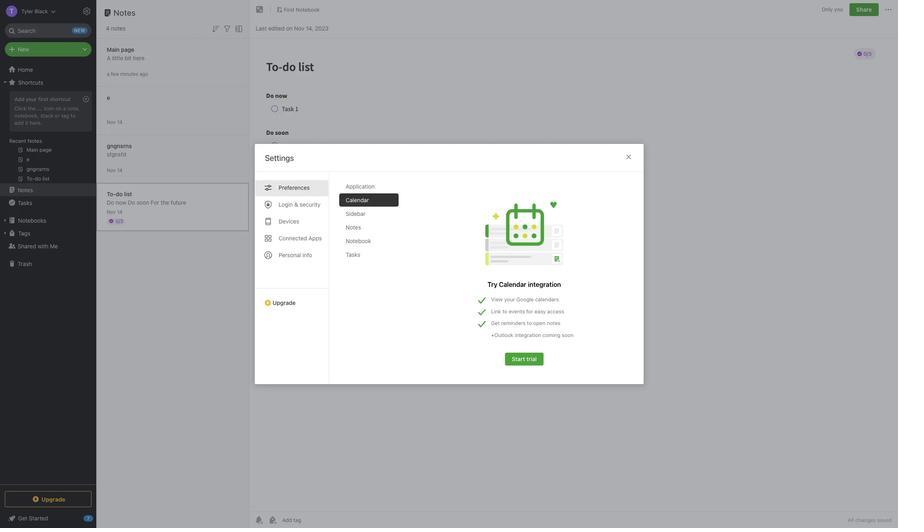 Task type: locate. For each thing, give the bounding box(es) containing it.
gngnsrns sfgnsfd
[[107, 142, 132, 158]]

tasks
[[18, 199, 32, 206], [346, 251, 360, 258]]

1 vertical spatial 14
[[117, 167, 122, 173]]

group
[[0, 89, 96, 187]]

14 down sfgnsfd
[[117, 167, 122, 173]]

nov 14 for e
[[107, 119, 122, 125]]

on
[[286, 25, 293, 32], [56, 105, 62, 112]]

nov 14 up gngnsrns on the top left of page
[[107, 119, 122, 125]]

to
[[71, 112, 76, 119], [502, 308, 507, 315], [527, 320, 532, 326]]

1 horizontal spatial soon
[[562, 332, 574, 338]]

1 horizontal spatial upgrade
[[272, 300, 295, 306]]

soon left for
[[137, 199, 149, 206]]

soon inside the note list element
[[137, 199, 149, 206]]

0 horizontal spatial the
[[28, 105, 36, 112]]

calendar inside tab
[[346, 197, 369, 204]]

1 vertical spatial notes
[[547, 320, 560, 326]]

the right for
[[161, 199, 169, 206]]

your inside tree
[[26, 96, 37, 102]]

notebook down notes tab at the top left of the page
[[346, 238, 371, 245]]

application
[[346, 183, 375, 190]]

1 vertical spatial your
[[504, 296, 515, 303]]

0 horizontal spatial your
[[26, 96, 37, 102]]

expand notebooks image
[[2, 217, 8, 224]]

recent
[[9, 138, 26, 144]]

shortcuts
[[18, 79, 43, 86]]

0 vertical spatial a
[[107, 71, 109, 77]]

tasks inside button
[[18, 199, 32, 206]]

integration down the get reminders to open notes on the bottom right of page
[[515, 332, 541, 338]]

notes tab
[[339, 221, 399, 234]]

1 horizontal spatial tab list
[[339, 180, 405, 384]]

1 horizontal spatial upgrade button
[[255, 288, 329, 310]]

nov 14 up 0/3
[[107, 209, 122, 215]]

to inside icon on a note, notebook, stack or tag to add it here.
[[71, 112, 76, 119]]

0 horizontal spatial do
[[107, 199, 114, 206]]

trash
[[18, 260, 32, 267]]

new
[[18, 46, 29, 53]]

add a reminder image
[[254, 516, 264, 525]]

notes right the recent
[[28, 138, 42, 144]]

your for google
[[504, 296, 515, 303]]

your right view
[[504, 296, 515, 303]]

home link
[[0, 63, 96, 76]]

1 vertical spatial tasks
[[346, 251, 360, 258]]

security
[[300, 201, 320, 208]]

notes link
[[0, 184, 96, 196]]

1 vertical spatial nov 14
[[107, 167, 122, 173]]

2 horizontal spatial to
[[527, 320, 532, 326]]

tab list
[[255, 172, 329, 384], [339, 180, 405, 384]]

upgrade
[[272, 300, 295, 306], [41, 496, 65, 503]]

0 vertical spatial upgrade button
[[255, 288, 329, 310]]

nov 14
[[107, 119, 122, 125], [107, 167, 122, 173], [107, 209, 122, 215]]

to-
[[107, 191, 116, 197]]

0 vertical spatial notes
[[111, 25, 126, 32]]

last
[[256, 25, 267, 32]]

upgrade for top upgrade popup button
[[272, 300, 295, 306]]

notes down access
[[547, 320, 560, 326]]

notes up 'tasks' button on the top of the page
[[18, 187, 33, 193]]

main
[[107, 46, 120, 53]]

nov down e
[[107, 119, 116, 125]]

devices
[[278, 218, 299, 225]]

tasks up notebooks
[[18, 199, 32, 206]]

tree
[[0, 63, 96, 484]]

+outlook integration coming soon
[[491, 332, 574, 338]]

notes
[[114, 8, 136, 17], [28, 138, 42, 144], [18, 187, 33, 193], [346, 224, 361, 231]]

link to events for easy access
[[491, 308, 564, 315]]

little
[[112, 54, 123, 61]]

0 horizontal spatial notebook
[[296, 6, 320, 13]]

close image
[[624, 152, 633, 162]]

e
[[107, 94, 110, 101]]

0 vertical spatial nov 14
[[107, 119, 122, 125]]

your
[[26, 96, 37, 102], [504, 296, 515, 303]]

tab list containing application
[[339, 180, 405, 384]]

notebook tab
[[339, 235, 399, 248]]

notes inside notes tab
[[346, 224, 361, 231]]

2 14 from the top
[[117, 167, 122, 173]]

1 vertical spatial to
[[502, 308, 507, 315]]

0 vertical spatial your
[[26, 96, 37, 102]]

0 vertical spatial the
[[28, 105, 36, 112]]

get reminders to open notes
[[491, 320, 560, 326]]

do down list
[[128, 199, 135, 206]]

nov down sfgnsfd
[[107, 167, 116, 173]]

on up or
[[56, 105, 62, 112]]

only you
[[822, 6, 843, 13]]

2023
[[315, 25, 329, 32]]

calendar tab
[[339, 194, 399, 207]]

1 horizontal spatial do
[[128, 199, 135, 206]]

tab list containing preferences
[[255, 172, 329, 384]]

0 horizontal spatial a
[[63, 105, 66, 112]]

google
[[516, 296, 534, 303]]

integration up the calendars
[[528, 281, 561, 288]]

on inside icon on a note, notebook, stack or tag to add it here.
[[56, 105, 62, 112]]

to right the link
[[502, 308, 507, 315]]

1 vertical spatial integration
[[515, 332, 541, 338]]

1 vertical spatial calendar
[[499, 281, 526, 288]]

sfgnsfd
[[107, 151, 126, 158]]

0 vertical spatial soon
[[137, 199, 149, 206]]

notebook inside tab
[[346, 238, 371, 245]]

2 vertical spatial 14
[[117, 209, 122, 215]]

start
[[512, 356, 525, 363]]

notebook right the first
[[296, 6, 320, 13]]

notes down sidebar
[[346, 224, 361, 231]]

0 horizontal spatial upgrade
[[41, 496, 65, 503]]

add your first shortcut
[[14, 96, 71, 102]]

calendar up sidebar
[[346, 197, 369, 204]]

tags button
[[0, 227, 96, 240]]

0 horizontal spatial tasks
[[18, 199, 32, 206]]

soon
[[137, 199, 149, 206], [562, 332, 574, 338]]

shared with me
[[18, 243, 58, 250]]

soon for coming
[[562, 332, 574, 338]]

1 14 from the top
[[117, 119, 122, 125]]

0 horizontal spatial tab list
[[255, 172, 329, 384]]

expand note image
[[255, 5, 265, 14]]

1 horizontal spatial tasks
[[346, 251, 360, 258]]

notes up 4 notes
[[114, 8, 136, 17]]

the
[[28, 105, 36, 112], [161, 199, 169, 206]]

a left few
[[107, 71, 109, 77]]

0 horizontal spatial calendar
[[346, 197, 369, 204]]

1 horizontal spatial a
[[107, 71, 109, 77]]

notes inside notes link
[[18, 187, 33, 193]]

1 nov 14 from the top
[[107, 119, 122, 125]]

settings
[[265, 153, 294, 163]]

sidebar tab
[[339, 207, 399, 220]]

1 horizontal spatial your
[[504, 296, 515, 303]]

sidebar
[[346, 210, 365, 217]]

0 vertical spatial upgrade
[[272, 300, 295, 306]]

1 vertical spatial notebook
[[346, 238, 371, 245]]

add tag image
[[268, 516, 277, 525]]

1 horizontal spatial the
[[161, 199, 169, 206]]

on right edited
[[286, 25, 293, 32]]

1 vertical spatial soon
[[562, 332, 574, 338]]

calendar up view your google calendars on the bottom of page
[[499, 281, 526, 288]]

to left open
[[527, 320, 532, 326]]

0 vertical spatial on
[[286, 25, 293, 32]]

notebook,
[[14, 112, 39, 119]]

do down to-
[[107, 199, 114, 206]]

1 vertical spatial on
[[56, 105, 62, 112]]

0 vertical spatial tasks
[[18, 199, 32, 206]]

0 horizontal spatial to
[[71, 112, 76, 119]]

tasks down the notebook tab
[[346, 251, 360, 258]]

calendar
[[346, 197, 369, 204], [499, 281, 526, 288]]

add
[[14, 120, 24, 126]]

nov 14 down sfgnsfd
[[107, 167, 122, 173]]

1 horizontal spatial on
[[286, 25, 293, 32]]

2 vertical spatial nov 14
[[107, 209, 122, 215]]

all changes saved
[[848, 517, 892, 524]]

a up the tag at the top left of the page
[[63, 105, 66, 112]]

0 horizontal spatial on
[[56, 105, 62, 112]]

0 vertical spatial 14
[[117, 119, 122, 125]]

1 vertical spatial upgrade
[[41, 496, 65, 503]]

nov
[[294, 25, 304, 32], [107, 119, 116, 125], [107, 167, 116, 173], [107, 209, 116, 215]]

shared with me link
[[0, 240, 96, 253]]

note list element
[[96, 0, 249, 528]]

1 vertical spatial upgrade button
[[5, 492, 92, 508]]

a little bit here
[[107, 54, 145, 61]]

shortcut
[[50, 96, 71, 102]]

upgrade button
[[255, 288, 329, 310], [5, 492, 92, 508]]

14 up 0/3
[[117, 209, 122, 215]]

edited
[[268, 25, 285, 32]]

2 vertical spatial to
[[527, 320, 532, 326]]

icon on a note, notebook, stack or tag to add it here.
[[14, 105, 80, 126]]

1 do from the left
[[107, 199, 114, 206]]

0 vertical spatial calendar
[[346, 197, 369, 204]]

nov left 14,
[[294, 25, 304, 32]]

0 vertical spatial to
[[71, 112, 76, 119]]

0 horizontal spatial notes
[[111, 25, 126, 32]]

0 horizontal spatial soon
[[137, 199, 149, 206]]

first notebook button
[[274, 4, 323, 15]]

1 vertical spatial a
[[63, 105, 66, 112]]

the left ...
[[28, 105, 36, 112]]

14 up gngnsrns on the top left of page
[[117, 119, 122, 125]]

icon
[[44, 105, 54, 112]]

reminders
[[501, 320, 525, 326]]

do
[[107, 199, 114, 206], [128, 199, 135, 206]]

14
[[117, 119, 122, 125], [117, 167, 122, 173], [117, 209, 122, 215]]

your up click the ... at the top left
[[26, 96, 37, 102]]

tasks tab
[[339, 248, 399, 261]]

2 nov 14 from the top
[[107, 167, 122, 173]]

trial
[[526, 356, 537, 363]]

1 horizontal spatial notebook
[[346, 238, 371, 245]]

0/3
[[116, 218, 123, 224]]

None search field
[[10, 23, 86, 38]]

0 vertical spatial notebook
[[296, 6, 320, 13]]

notes right '4'
[[111, 25, 126, 32]]

soon right the 'coming'
[[562, 332, 574, 338]]

info
[[302, 252, 312, 259]]

to down note,
[[71, 112, 76, 119]]

login
[[278, 201, 293, 208]]

group containing add your first shortcut
[[0, 89, 96, 187]]

few
[[111, 71, 119, 77]]

tasks button
[[0, 196, 96, 209]]

here
[[133, 54, 145, 61]]

a inside icon on a note, notebook, stack or tag to add it here.
[[63, 105, 66, 112]]

integration
[[528, 281, 561, 288], [515, 332, 541, 338]]

on inside note window "element"
[[286, 25, 293, 32]]

notebooks link
[[0, 214, 96, 227]]



Task type: describe. For each thing, give the bounding box(es) containing it.
3 nov 14 from the top
[[107, 209, 122, 215]]

all
[[848, 517, 854, 524]]

get
[[491, 320, 500, 326]]

saved
[[878, 517, 892, 524]]

nov up 0/3
[[107, 209, 116, 215]]

click the ...
[[14, 105, 43, 112]]

Search text field
[[10, 23, 86, 38]]

home
[[18, 66, 33, 73]]

minutes
[[120, 71, 138, 77]]

notebook inside button
[[296, 6, 320, 13]]

first notebook
[[284, 6, 320, 13]]

&
[[294, 201, 298, 208]]

gngnsrns
[[107, 142, 132, 149]]

a
[[107, 54, 111, 61]]

future
[[171, 199, 186, 206]]

personal info
[[278, 252, 312, 259]]

do
[[116, 191, 123, 197]]

now
[[116, 199, 126, 206]]

Note Editor text field
[[249, 39, 898, 512]]

coming
[[542, 332, 560, 338]]

here.
[[30, 120, 42, 126]]

1 horizontal spatial notes
[[547, 320, 560, 326]]

main page
[[107, 46, 134, 53]]

new button
[[5, 42, 92, 57]]

view your google calendars
[[491, 296, 559, 303]]

4
[[106, 25, 110, 32]]

trash link
[[0, 257, 96, 270]]

link
[[491, 308, 501, 315]]

try
[[488, 281, 497, 288]]

you
[[834, 6, 843, 13]]

start trial
[[512, 356, 537, 363]]

login & security
[[278, 201, 320, 208]]

shared
[[18, 243, 36, 250]]

it
[[25, 120, 28, 126]]

changes
[[856, 517, 876, 524]]

ago
[[140, 71, 148, 77]]

notes inside group
[[28, 138, 42, 144]]

open
[[533, 320, 545, 326]]

add
[[14, 96, 24, 102]]

access
[[547, 308, 564, 315]]

with
[[38, 243, 48, 250]]

me
[[50, 243, 58, 250]]

for
[[151, 199, 159, 206]]

shortcuts button
[[0, 76, 96, 89]]

start trial button
[[505, 353, 544, 366]]

stack
[[40, 112, 53, 119]]

1 horizontal spatial to
[[502, 308, 507, 315]]

0 vertical spatial integration
[[528, 281, 561, 288]]

14 for gngnsrns
[[117, 167, 122, 173]]

click
[[14, 105, 26, 112]]

tag
[[61, 112, 69, 119]]

your for first
[[26, 96, 37, 102]]

preferences
[[278, 184, 310, 191]]

do now do soon for the future
[[107, 199, 186, 206]]

1 horizontal spatial calendar
[[499, 281, 526, 288]]

14 for e
[[117, 119, 122, 125]]

first
[[284, 6, 295, 13]]

0 horizontal spatial upgrade button
[[5, 492, 92, 508]]

4 notes
[[106, 25, 126, 32]]

page
[[121, 46, 134, 53]]

the inside tree
[[28, 105, 36, 112]]

...
[[37, 105, 43, 112]]

view
[[491, 296, 503, 303]]

calendars
[[535, 296, 559, 303]]

share
[[857, 6, 872, 13]]

first
[[38, 96, 48, 102]]

easy
[[534, 308, 546, 315]]

3 14 from the top
[[117, 209, 122, 215]]

a few minutes ago
[[107, 71, 148, 77]]

notebooks
[[18, 217, 46, 224]]

+outlook
[[491, 332, 513, 338]]

upgrade for the leftmost upgrade popup button
[[41, 496, 65, 503]]

a inside the note list element
[[107, 71, 109, 77]]

only
[[822, 6, 833, 13]]

nov inside note window "element"
[[294, 25, 304, 32]]

notes inside the note list element
[[114, 8, 136, 17]]

note,
[[67, 105, 80, 112]]

connected apps
[[278, 235, 322, 242]]

soon for do
[[137, 199, 149, 206]]

last edited on nov 14, 2023
[[256, 25, 329, 32]]

application tab
[[339, 180, 399, 193]]

group inside tree
[[0, 89, 96, 187]]

connected
[[278, 235, 307, 242]]

to-do list
[[107, 191, 132, 197]]

tasks inside tab
[[346, 251, 360, 258]]

recent notes
[[9, 138, 42, 144]]

list
[[124, 191, 132, 197]]

2 do from the left
[[128, 199, 135, 206]]

expand tags image
[[2, 230, 8, 237]]

notes inside the note list element
[[111, 25, 126, 32]]

14,
[[306, 25, 314, 32]]

try calendar integration
[[488, 281, 561, 288]]

tree containing home
[[0, 63, 96, 484]]

1 vertical spatial the
[[161, 199, 169, 206]]

or
[[55, 112, 60, 119]]

events
[[509, 308, 525, 315]]

nov 14 for gngnsrns
[[107, 167, 122, 173]]

note window element
[[249, 0, 898, 528]]

settings image
[[82, 6, 92, 16]]



Task type: vqa. For each thing, say whether or not it's contained in the screenshot.
Share button
yes



